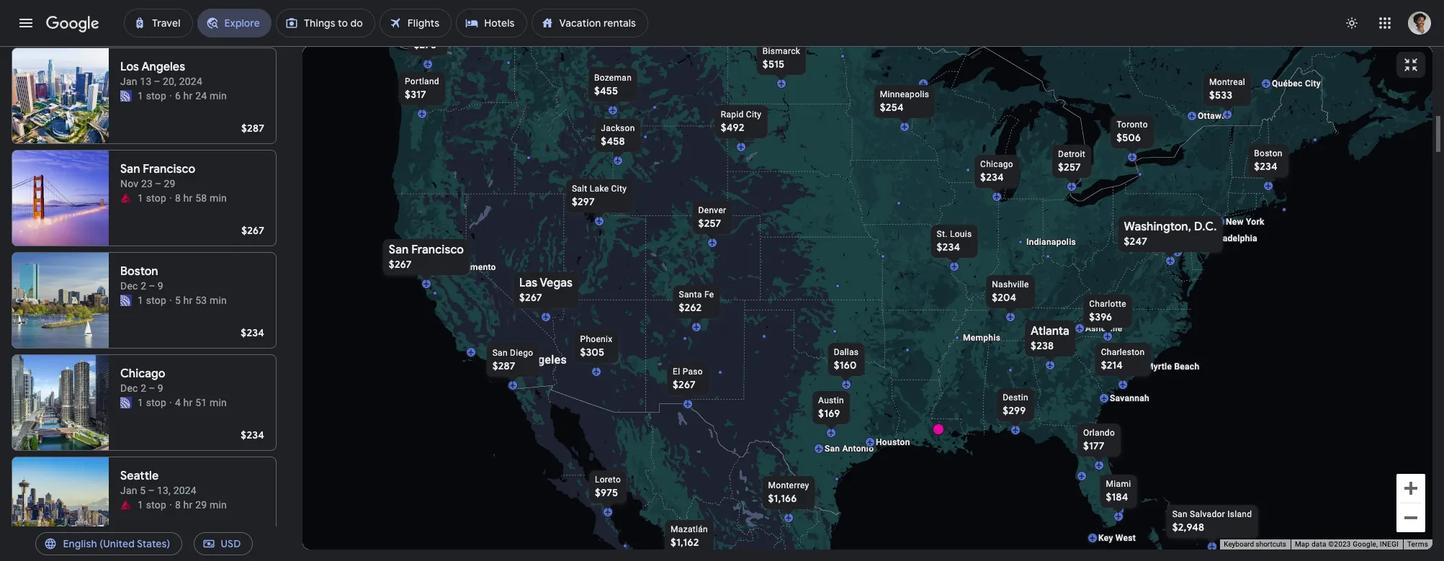 Task type: vqa. For each thing, say whether or not it's contained in the screenshot.


Task type: describe. For each thing, give the bounding box(es) containing it.
houston
[[876, 437, 910, 447]]

2 – 9 for boston
[[141, 280, 163, 292]]

jan inside seattle jan 5 – 13, 2024
[[120, 485, 137, 496]]

396 US dollars text field
[[1089, 310, 1112, 323]]

$257 for denver $257
[[698, 217, 721, 229]]

rapid
[[721, 109, 744, 119]]

1 for seattle
[[138, 499, 143, 511]]

2948 US dollars text field
[[1172, 521, 1204, 534]]

montreal $533
[[1209, 77, 1245, 101]]

234 US dollars text field
[[937, 240, 960, 253]]

273 US dollars text field
[[413, 38, 436, 51]]

1 horizontal spatial 267 us dollars text field
[[673, 378, 696, 391]]

san antonio
[[825, 443, 874, 454]]

phoenix
[[580, 334, 612, 344]]

island
[[1228, 509, 1252, 519]]

new
[[1226, 217, 1244, 227]]

minneapolis $254
[[880, 89, 929, 113]]

fe
[[704, 289, 714, 299]]

234 US dollars text field
[[241, 326, 264, 339]]

washington,
[[1124, 219, 1191, 234]]

$317
[[405, 88, 426, 101]]

1 for los
[[138, 90, 143, 102]]

orlando
[[1083, 428, 1115, 438]]

6 hr 24 min
[[175, 90, 227, 102]]

paso
[[682, 366, 703, 376]]

506 US dollars text field
[[1117, 131, 1141, 144]]

orlando $177
[[1083, 428, 1115, 452]]

min for seattle
[[210, 499, 227, 511]]

boston dec 2 – 9
[[120, 264, 163, 292]]

247 US dollars text field
[[1124, 235, 1147, 247]]

$204
[[992, 291, 1017, 304]]

google,
[[1353, 540, 1378, 548]]

miami $184
[[1106, 479, 1131, 503]]

hr for boston
[[183, 295, 193, 306]]

8 for san francisco
[[175, 192, 181, 204]]

$515
[[763, 57, 784, 70]]

$234 inside chicago $234
[[980, 170, 1004, 183]]

loreto
[[595, 474, 621, 485]]

©2023
[[1329, 540, 1351, 548]]

san inside san francisco nov 23 – 29
[[120, 162, 140, 177]]

1 for san
[[138, 192, 143, 204]]

jan inside 'los angeles jan 13 – 20, 2024'
[[120, 76, 137, 87]]

west
[[1116, 533, 1136, 543]]

san for san francisco
[[389, 242, 408, 257]]

$257 for detroit $257
[[1058, 160, 1081, 173]]

$273 button
[[405, 19, 450, 67]]

states)
[[137, 537, 170, 550]]

san left the antonio
[[825, 443, 840, 454]]

492 US dollars text field
[[721, 121, 744, 134]]

5 – 13,
[[140, 485, 171, 496]]

city inside salt lake city $297
[[611, 183, 627, 193]]

2 – 9 for chicago
[[141, 383, 163, 394]]

loading results progress bar
[[0, 46, 1445, 49]]

dallas $160
[[834, 347, 859, 371]]

québec
[[1272, 78, 1303, 88]]

$2,948
[[1172, 521, 1204, 534]]

6
[[175, 90, 181, 102]]

boston $234
[[1254, 148, 1283, 173]]

455 US dollars text field
[[594, 84, 618, 97]]

montreal
[[1209, 77, 1245, 87]]

hr for san francisco
[[183, 192, 193, 204]]

305 US dollars text field
[[580, 345, 604, 358]]

san for san diego
[[492, 348, 507, 358]]

denver $257
[[698, 205, 726, 229]]

san francisco $267
[[389, 242, 464, 271]]

monterrey
[[768, 480, 809, 490]]

1162 US dollars text field
[[670, 536, 699, 549]]

$1,166
[[768, 492, 797, 505]]

data
[[1312, 540, 1327, 548]]

san for san salvador island
[[1172, 509, 1188, 519]]

58
[[195, 192, 207, 204]]

louis
[[950, 229, 972, 239]]

$273 for $273 text box
[[413, 38, 436, 51]]

monterrey $1,166
[[768, 480, 809, 505]]

$267 for el paso
[[673, 378, 696, 391]]

$267 for san francisco
[[389, 258, 411, 271]]

bismarck $515
[[763, 46, 800, 70]]

new york
[[1226, 217, 1264, 227]]

mazatlán
[[670, 524, 708, 534]]

297 US dollars text field
[[572, 195, 595, 208]]

$177
[[1083, 439, 1105, 452]]

204 US dollars text field
[[992, 291, 1017, 304]]

minneapolis
[[880, 89, 929, 99]]

8 for seattle
[[175, 499, 181, 511]]

terms
[[1408, 540, 1429, 548]]

salvador
[[1190, 509, 1225, 519]]

8 hr 29 min
[[175, 499, 227, 511]]

1 vertical spatial 287 us dollars text field
[[492, 359, 515, 372]]

min for los angeles
[[210, 90, 227, 102]]

0 vertical spatial $287
[[241, 122, 264, 135]]

dec for boston
[[120, 280, 138, 292]]

nashville
[[992, 279, 1029, 289]]

$160
[[834, 358, 857, 371]]

los angeles jan 13 – 20, 2024
[[120, 60, 202, 87]]

city for rapid city $492
[[746, 109, 761, 119]]

phoenix $305
[[580, 334, 612, 358]]

jackson $458
[[601, 123, 635, 147]]

charlotte
[[1089, 299, 1126, 309]]

change appearance image
[[1335, 6, 1370, 40]]

key
[[1098, 533, 1113, 543]]

york
[[1246, 217, 1264, 227]]

5 hr 53 min
[[175, 295, 227, 306]]

destin $299
[[1003, 392, 1028, 417]]

$455
[[594, 84, 618, 97]]

map data ©2023 google, inegi
[[1295, 540, 1399, 548]]

los for los angeles jan 13 – 20, 2024
[[120, 60, 139, 74]]

458 US dollars text field
[[601, 134, 625, 147]]

shortcuts
[[1256, 540, 1287, 548]]

$975
[[595, 486, 618, 499]]

austin $169
[[818, 395, 844, 420]]

myrtle
[[1146, 361, 1172, 371]]

nov
[[120, 178, 139, 189]]

english (united states)
[[63, 537, 170, 550]]

sacramento
[[447, 262, 496, 272]]

st.
[[937, 229, 948, 239]]

234 us dollars text field for boston $234
[[1254, 160, 1278, 173]]

mazatlán $1,162
[[670, 524, 708, 549]]

austin
[[818, 395, 844, 405]]

$299
[[1003, 404, 1026, 417]]

philadelphia
[[1207, 233, 1257, 243]]

254 US dollars text field
[[880, 101, 904, 113]]

$169
[[818, 407, 840, 420]]

chicago $234
[[980, 159, 1013, 183]]

beach
[[1174, 361, 1200, 371]]



Task type: locate. For each thing, give the bounding box(es) containing it.
0 vertical spatial united image
[[120, 90, 132, 102]]

stop left 5
[[146, 295, 166, 306]]

stop for san
[[146, 192, 166, 204]]

francisco inside san francisco $267
[[411, 242, 464, 257]]

2 hr from the top
[[183, 192, 193, 204]]

1 vertical spatial jan
[[120, 485, 137, 496]]

0 vertical spatial 8
[[175, 192, 181, 204]]

rapid city $492
[[721, 109, 761, 134]]

1 vertical spatial $287
[[492, 359, 515, 372]]

las
[[519, 276, 537, 290]]

1 1 from the top
[[138, 90, 143, 102]]

5 hr from the top
[[183, 499, 193, 511]]

1 down 5 – 13,
[[138, 499, 143, 511]]

0 vertical spatial francisco
[[143, 162, 195, 177]]

4 hr 51 min
[[175, 397, 227, 409]]

1 8 from the top
[[175, 192, 181, 204]]

177 US dollars text field
[[1083, 439, 1105, 452]]

min for san francisco
[[210, 192, 227, 204]]

keyboard shortcuts
[[1224, 540, 1287, 548]]

portland $317
[[405, 76, 439, 101]]

975 US dollars text field
[[595, 486, 618, 499]]

1 min from the top
[[210, 90, 227, 102]]

1 horizontal spatial $273
[[413, 38, 436, 51]]

$214
[[1101, 358, 1123, 371]]

$238
[[1031, 339, 1054, 352]]

delta image down nov
[[120, 192, 132, 204]]

$267 inside las vegas $267
[[519, 291, 542, 304]]

1 stop from the top
[[146, 90, 166, 102]]

detroit
[[1058, 149, 1085, 159]]

2 dec from the top
[[120, 383, 138, 394]]

angeles up 13 – 20,
[[141, 60, 185, 74]]

$234 inside st. louis $234
[[937, 240, 960, 253]]

boston for $234
[[1254, 148, 1283, 158]]

santa
[[679, 289, 702, 299]]

0 vertical spatial boston
[[1254, 148, 1283, 158]]

1 horizontal spatial los
[[501, 353, 520, 366]]

0 horizontal spatial city
[[611, 183, 627, 193]]

min right 51
[[210, 397, 227, 409]]

234 US dollars text field
[[1254, 160, 1278, 173], [980, 170, 1004, 183], [241, 429, 264, 442]]

hr for chicago
[[183, 397, 193, 409]]

destin
[[1003, 392, 1028, 402]]

québec city
[[1272, 78, 1321, 88]]

2 jan from the top
[[120, 485, 137, 496]]

0 horizontal spatial boston
[[120, 264, 158, 279]]

2 8 from the top
[[175, 499, 181, 511]]

english
[[63, 537, 97, 550]]

dec for chicago
[[120, 383, 138, 394]]

3 hr from the top
[[183, 295, 193, 306]]

0 vertical spatial angeles
[[141, 60, 185, 74]]

$273 up the portland
[[413, 38, 436, 51]]

(united
[[100, 537, 135, 550]]

0 horizontal spatial francisco
[[143, 162, 195, 177]]

$267 inside el paso $267
[[673, 378, 696, 391]]

3 min from the top
[[210, 295, 227, 306]]

1 vertical spatial delta image
[[120, 499, 132, 511]]

1 down chicago dec 2 – 9
[[138, 397, 143, 409]]

$458
[[601, 134, 625, 147]]

0 horizontal spatial angeles
[[141, 60, 185, 74]]

francisco up sacramento
[[411, 242, 464, 257]]

1 2 – 9 from the top
[[141, 280, 163, 292]]

2024
[[179, 76, 202, 87], [173, 485, 197, 496]]

francisco up 23 – 29
[[143, 162, 195, 177]]

1 vertical spatial dec
[[120, 383, 138, 394]]

los inside map "region"
[[501, 353, 520, 366]]

dec inside the boston dec 2 – 9
[[120, 280, 138, 292]]

317 US dollars text field
[[405, 88, 426, 101]]

keyboard
[[1224, 540, 1254, 548]]

2 delta image from the top
[[120, 499, 132, 511]]

234 us dollars text field for chicago $234
[[980, 170, 1004, 183]]

francisco for san francisco nov 23 – 29
[[143, 162, 195, 177]]

san up $2,948
[[1172, 509, 1188, 519]]

francisco for san francisco $267
[[411, 242, 464, 257]]

view smaller map image
[[1403, 56, 1420, 73]]

stop for seattle
[[146, 499, 166, 511]]

1 stop down 13 – 20,
[[138, 90, 166, 102]]

184 US dollars text field
[[1106, 490, 1128, 503]]

santa fe $262
[[679, 289, 714, 314]]

usd button
[[193, 527, 253, 561]]

boston up united icon on the left of the page
[[120, 264, 158, 279]]

hr
[[183, 90, 193, 102], [183, 192, 193, 204], [183, 295, 193, 306], [183, 397, 193, 409], [183, 499, 193, 511]]

2024 up 8 hr 29 min at the bottom of the page
[[173, 485, 197, 496]]

5 1 from the top
[[138, 499, 143, 511]]

2 2 – 9 from the top
[[141, 383, 163, 394]]

angeles inside map "region"
[[524, 353, 567, 366]]

1 horizontal spatial angeles
[[524, 353, 567, 366]]

united image down chicago dec 2 – 9
[[120, 397, 132, 409]]

2 min from the top
[[210, 192, 227, 204]]

1 stop for seattle
[[138, 499, 166, 511]]

$396
[[1089, 310, 1112, 323]]

victoria
[[417, 39, 448, 49]]

atlanta
[[1031, 324, 1069, 338]]

2 1 from the top
[[138, 192, 143, 204]]

0 vertical spatial 2024
[[179, 76, 202, 87]]

diego
[[510, 348, 533, 358]]

1 vertical spatial los
[[501, 353, 520, 366]]

hr right 6
[[183, 90, 193, 102]]

$247
[[1124, 235, 1147, 247]]

united image down 'los angeles jan 13 – 20, 2024'
[[120, 90, 132, 102]]

$287 inside san diego $287
[[492, 359, 515, 372]]

boston inside the boston dec 2 – 9
[[120, 264, 158, 279]]

city right lake
[[611, 183, 627, 193]]

min right 58
[[210, 192, 227, 204]]

hr for seattle
[[183, 499, 193, 511]]

1 horizontal spatial city
[[746, 109, 761, 119]]

5 1 stop from the top
[[138, 499, 166, 511]]

1 stop for chicago
[[138, 397, 166, 409]]

2024 up 6 hr 24 min
[[179, 76, 202, 87]]

1 stop down 23 – 29
[[138, 192, 166, 204]]

los inside 'los angeles jan 13 – 20, 2024'
[[120, 60, 139, 74]]

boston for dec
[[120, 264, 158, 279]]

city for québec city
[[1305, 78, 1321, 88]]

4 1 stop from the top
[[138, 397, 166, 409]]

267 US dollars text field
[[519, 291, 542, 304]]

1 vertical spatial 8
[[175, 499, 181, 511]]

0 vertical spatial 2 – 9
[[141, 280, 163, 292]]

5 min from the top
[[210, 499, 227, 511]]

1 vertical spatial angeles
[[524, 353, 567, 366]]

jan down seattle on the left bottom of page
[[120, 485, 137, 496]]

$257 inside detroit $257
[[1058, 160, 1081, 173]]

toronto
[[1117, 119, 1148, 129]]

delta image down seattle on the left bottom of page
[[120, 499, 132, 511]]

chicago for $234
[[980, 159, 1013, 169]]

1 united image from the top
[[120, 90, 132, 102]]

1 stop for san
[[138, 192, 166, 204]]

$506
[[1117, 131, 1141, 144]]

$257 down denver
[[698, 217, 721, 229]]

2 stop from the top
[[146, 192, 166, 204]]

vegas
[[540, 276, 572, 290]]

0 vertical spatial $273
[[413, 38, 436, 51]]

1 stop for los
[[138, 90, 166, 102]]

hr for los angeles
[[183, 90, 193, 102]]

salt lake city $297
[[572, 183, 627, 208]]

francisco inside san francisco nov 23 – 29
[[143, 162, 195, 177]]

$273 inside button
[[413, 38, 436, 51]]

1 vertical spatial boston
[[120, 264, 158, 279]]

2 united image from the top
[[120, 397, 132, 409]]

0 horizontal spatial chicago
[[120, 367, 165, 381]]

bozeman $455
[[594, 72, 632, 97]]

1 horizontal spatial $257
[[1058, 160, 1081, 173]]

0 vertical spatial los
[[120, 60, 139, 74]]

1166 US dollars text field
[[768, 492, 797, 505]]

0 vertical spatial dec
[[120, 280, 138, 292]]

3 1 stop from the top
[[138, 295, 166, 306]]

angeles
[[141, 60, 185, 74], [524, 353, 567, 366]]

2 – 9 inside chicago dec 2 – 9
[[141, 383, 163, 394]]

jackson
[[601, 123, 635, 133]]

city inside rapid city $492
[[746, 109, 761, 119]]

san inside san francisco $267
[[389, 242, 408, 257]]

1 1 stop from the top
[[138, 90, 166, 102]]

1 delta image from the top
[[120, 192, 132, 204]]

267 US dollars text field
[[389, 258, 411, 271]]

hr left 29
[[183, 499, 193, 511]]

boston up 'york'
[[1254, 148, 1283, 158]]

1 horizontal spatial 234 us dollars text field
[[980, 170, 1004, 183]]

1 jan from the top
[[120, 76, 137, 87]]

min right 53 on the bottom of the page
[[210, 295, 227, 306]]

$184
[[1106, 490, 1128, 503]]

portland
[[405, 76, 439, 86]]

nashville $204
[[992, 279, 1029, 304]]

charleston
[[1101, 347, 1145, 357]]

1 horizontal spatial $287
[[492, 359, 515, 372]]

257 US dollars text field
[[698, 217, 721, 229]]

257 US dollars text field
[[1058, 160, 1081, 173]]

5 stop from the top
[[146, 499, 166, 511]]

chicago inside map "region"
[[980, 159, 1013, 169]]

san up 267 us dollars text box
[[389, 242, 408, 257]]

stop for chicago
[[146, 397, 166, 409]]

2 vertical spatial city
[[611, 183, 627, 193]]

stop left 4
[[146, 397, 166, 409]]

273 US dollars text field
[[242, 531, 264, 544]]

el paso $267
[[673, 366, 703, 391]]

0 vertical spatial $257
[[1058, 160, 1081, 173]]

1 for chicago
[[138, 397, 143, 409]]

min right 29
[[210, 499, 227, 511]]

23 – 29
[[141, 178, 176, 189]]

$257
[[1058, 160, 1081, 173], [698, 217, 721, 229]]

29
[[195, 499, 207, 511]]

214 US dollars text field
[[1101, 358, 1123, 371]]

1 vertical spatial chicago
[[120, 367, 165, 381]]

dallas
[[834, 347, 859, 357]]

$257 down detroit
[[1058, 160, 1081, 173]]

$273 right usd
[[242, 531, 264, 544]]

hr left 58
[[183, 192, 193, 204]]

san up nov
[[120, 162, 140, 177]]

san inside the san salvador island $2,948
[[1172, 509, 1188, 519]]

53
[[195, 295, 207, 306]]

1 vertical spatial 267 us dollars text field
[[673, 378, 696, 391]]

287 US dollars text field
[[241, 122, 264, 135], [492, 359, 515, 372]]

160 US dollars text field
[[834, 358, 857, 371]]

$267
[[242, 224, 264, 237], [389, 258, 411, 271], [519, 291, 542, 304], [673, 378, 696, 391]]

el
[[673, 366, 680, 376]]

1 vertical spatial francisco
[[411, 242, 464, 257]]

2 1 stop from the top
[[138, 192, 166, 204]]

english (united states) button
[[36, 527, 182, 561]]

san
[[120, 162, 140, 177], [389, 242, 408, 257], [492, 348, 507, 358], [825, 443, 840, 454], [1172, 509, 1188, 519]]

dec inside chicago dec 2 – 9
[[120, 383, 138, 394]]

san salvador island $2,948
[[1172, 509, 1252, 534]]

jan left 13 – 20,
[[120, 76, 137, 87]]

hr right 5
[[183, 295, 193, 306]]

las vegas $267
[[519, 276, 572, 304]]

min right 24
[[210, 90, 227, 102]]

0 horizontal spatial 267 us dollars text field
[[242, 224, 264, 237]]

main menu image
[[17, 14, 35, 32]]

min
[[210, 90, 227, 102], [210, 192, 227, 204], [210, 295, 227, 306], [210, 397, 227, 409], [210, 499, 227, 511]]

2 horizontal spatial 234 us dollars text field
[[1254, 160, 1278, 173]]

angeles for los angeles jan 13 – 20, 2024
[[141, 60, 185, 74]]

charlotte $396
[[1089, 299, 1126, 323]]

8 left 29
[[175, 499, 181, 511]]

1 stop down the boston dec 2 – 9
[[138, 295, 166, 306]]

1 horizontal spatial 287 us dollars text field
[[492, 359, 515, 372]]

0 vertical spatial 287 us dollars text field
[[241, 122, 264, 135]]

4
[[175, 397, 181, 409]]

united image
[[120, 295, 132, 306]]

keyboard shortcuts button
[[1224, 540, 1287, 550]]

delta image
[[120, 192, 132, 204], [120, 499, 132, 511]]

0 vertical spatial city
[[1305, 78, 1321, 88]]

key west
[[1098, 533, 1136, 543]]

pittsburgh
[[1128, 222, 1170, 232]]

united image for angeles
[[120, 90, 132, 102]]

1 vertical spatial $257
[[698, 217, 721, 229]]

0 horizontal spatial $287
[[241, 122, 264, 135]]

1 down 13 – 20,
[[138, 90, 143, 102]]

los for los angeles
[[501, 353, 520, 366]]

$234
[[1254, 160, 1278, 173], [980, 170, 1004, 183], [937, 240, 960, 253], [241, 326, 264, 339], [241, 429, 264, 442]]

13 – 20,
[[140, 76, 177, 87]]

533 US dollars text field
[[1209, 88, 1233, 101]]

stop for boston
[[146, 295, 166, 306]]

0 vertical spatial delta image
[[120, 192, 132, 204]]

1 vertical spatial $273
[[242, 531, 264, 544]]

min for chicago
[[210, 397, 227, 409]]

0 vertical spatial jan
[[120, 76, 137, 87]]

delta image for jan
[[120, 499, 132, 511]]

4 stop from the top
[[146, 397, 166, 409]]

0 vertical spatial 267 us dollars text field
[[242, 224, 264, 237]]

1 horizontal spatial chicago
[[980, 159, 1013, 169]]

$267 for las vegas
[[519, 291, 542, 304]]

san diego $287
[[492, 348, 533, 372]]

asheville
[[1085, 323, 1122, 333]]

hr right 4
[[183, 397, 193, 409]]

4 hr from the top
[[183, 397, 193, 409]]

238 US dollars text field
[[1031, 339, 1054, 352]]

$287
[[241, 122, 264, 135], [492, 359, 515, 372]]

1 vertical spatial united image
[[120, 397, 132, 409]]

0 horizontal spatial los
[[120, 60, 139, 74]]

1 vertical spatial 2 – 9
[[141, 383, 163, 394]]

d.c.
[[1194, 219, 1217, 234]]

stop down 5 – 13,
[[146, 499, 166, 511]]

515 US dollars text field
[[763, 57, 784, 70]]

2024 inside seattle jan 5 – 13, 2024
[[173, 485, 197, 496]]

1 dec from the top
[[120, 280, 138, 292]]

min for boston
[[210, 295, 227, 306]]

3 1 from the top
[[138, 295, 143, 306]]

chicago for dec
[[120, 367, 165, 381]]

boston inside map "region"
[[1254, 148, 1283, 158]]

map region
[[220, 19, 1445, 561]]

1 for boston
[[138, 295, 143, 306]]

united image
[[120, 90, 132, 102], [120, 397, 132, 409]]

1 stop down 5 – 13,
[[138, 499, 166, 511]]

delta image for francisco
[[120, 192, 132, 204]]

angeles inside 'los angeles jan 13 – 20, 2024'
[[141, 60, 185, 74]]

$257 inside denver $257
[[698, 217, 721, 229]]

0 horizontal spatial $257
[[698, 217, 721, 229]]

1 stop down chicago dec 2 – 9
[[138, 397, 166, 409]]

atlanta $238
[[1031, 324, 1069, 352]]

1 vertical spatial city
[[746, 109, 761, 119]]

0 horizontal spatial $273
[[242, 531, 264, 544]]

bismarck
[[763, 46, 800, 56]]

$273 for 273 us dollars text box
[[242, 531, 264, 544]]

2 horizontal spatial city
[[1305, 78, 1321, 88]]

1 down nov
[[138, 192, 143, 204]]

267 US dollars text field
[[242, 224, 264, 237], [673, 378, 696, 391]]

san left diego
[[492, 348, 507, 358]]

los angeles
[[501, 353, 567, 366]]

1 hr from the top
[[183, 90, 193, 102]]

1 vertical spatial 2024
[[173, 485, 197, 496]]

$267 inside san francisco $267
[[389, 258, 411, 271]]

seattle
[[120, 469, 159, 483]]

4 1 from the top
[[138, 397, 143, 409]]

2024 inside 'los angeles jan 13 – 20, 2024'
[[179, 76, 202, 87]]

0 vertical spatial chicago
[[980, 159, 1013, 169]]

stop down 23 – 29
[[146, 192, 166, 204]]

$273
[[413, 38, 436, 51], [242, 531, 264, 544]]

2 – 9 inside the boston dec 2 – 9
[[141, 280, 163, 292]]

1 horizontal spatial boston
[[1254, 148, 1283, 158]]

1 stop for boston
[[138, 295, 166, 306]]

angeles for los angeles
[[524, 353, 567, 366]]

8 left 58
[[175, 192, 181, 204]]

0 horizontal spatial 234 us dollars text field
[[241, 429, 264, 442]]

united image for dec
[[120, 397, 132, 409]]

antonio
[[842, 443, 874, 454]]

stop for los
[[146, 90, 166, 102]]

memphis
[[963, 332, 1001, 343]]

city right the "rapid"
[[746, 109, 761, 119]]

san inside san diego $287
[[492, 348, 507, 358]]

299 US dollars text field
[[1003, 404, 1026, 417]]

angeles left the 305 us dollars text box
[[524, 353, 567, 366]]

3 stop from the top
[[146, 295, 166, 306]]

denver
[[698, 205, 726, 215]]

1 right united icon on the left of the page
[[138, 295, 143, 306]]

$234 inside boston $234
[[1254, 160, 1278, 173]]

4 min from the top
[[210, 397, 227, 409]]

stop down 13 – 20,
[[146, 90, 166, 102]]

0 horizontal spatial 287 us dollars text field
[[241, 122, 264, 135]]

169 US dollars text field
[[818, 407, 840, 420]]

1 horizontal spatial francisco
[[411, 242, 464, 257]]

indianapolis
[[1026, 237, 1076, 247]]

city right 'québec'
[[1305, 78, 1321, 88]]

8 hr 58 min
[[175, 192, 227, 204]]

262 US dollars text field
[[679, 301, 702, 314]]



